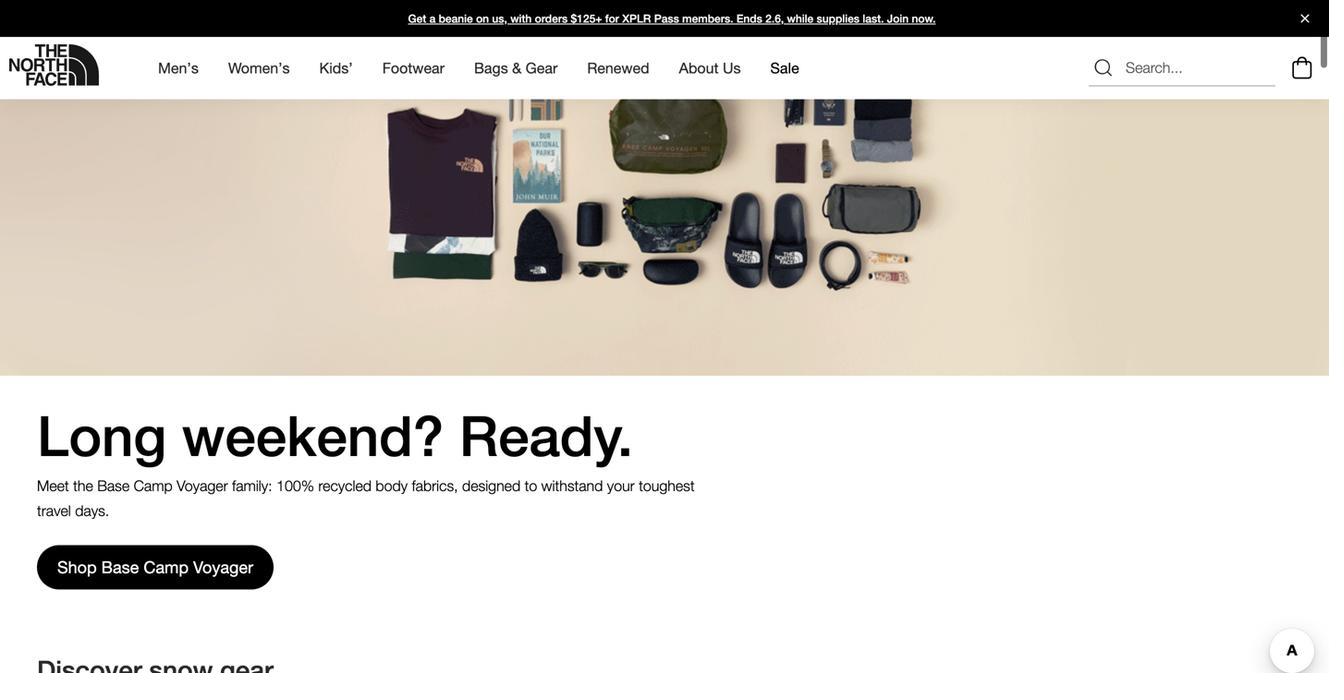 Task type: describe. For each thing, give the bounding box(es) containing it.
to
[[525, 478, 537, 495]]

get a beanie on us, with orders $125+ for xplr pass members. ends 2.6, while supplies last. join now. link
[[0, 0, 1329, 37]]

xplr
[[622, 12, 651, 25]]

us
[[723, 59, 741, 77]]

renewed
[[587, 59, 649, 77]]

long
[[37, 404, 166, 469]]

join
[[887, 12, 909, 25]]

footwear
[[382, 59, 445, 77]]

kids' link
[[319, 43, 353, 93]]

family:
[[232, 478, 272, 495]]

view cart image
[[1287, 54, 1317, 82]]

search all image
[[1092, 57, 1115, 79]]

sale link
[[770, 43, 799, 93]]

shop base camp voyager
[[57, 558, 253, 578]]

close image
[[1293, 14, 1317, 23]]

withstand
[[541, 478, 603, 495]]

now.
[[912, 12, 936, 25]]

a
[[429, 12, 436, 25]]

sale
[[770, 59, 799, 77]]

bags
[[474, 59, 508, 77]]

your
[[607, 478, 635, 495]]

shop
[[57, 558, 97, 578]]

&
[[512, 59, 521, 77]]

fabrics,
[[412, 478, 458, 495]]

camp inside shop base camp voyager 'link'
[[144, 558, 189, 578]]

base inside long weekend? ready. meet the base camp voyager family: 100% recycled body fabrics, designed to withstand your toughest travel days.
[[97, 478, 130, 495]]

about us link
[[679, 43, 741, 93]]

100%
[[276, 478, 314, 495]]

stop motion studio gift of a base camp voyager from the north face getting loaded with gear. image
[[0, 0, 1329, 376]]

days.
[[75, 502, 109, 520]]

camp inside long weekend? ready. meet the base camp voyager family: 100% recycled body fabrics, designed to withstand your toughest travel days.
[[134, 478, 173, 495]]

travel
[[37, 502, 71, 520]]

men's link
[[158, 43, 199, 93]]

us,
[[492, 12, 507, 25]]

orders
[[535, 12, 568, 25]]

the
[[73, 478, 93, 495]]

get a beanie on us, with orders $125+ for xplr pass members. ends 2.6, while supplies last. join now.
[[408, 12, 936, 25]]

women's link
[[228, 43, 290, 93]]

about us
[[679, 59, 741, 77]]

about
[[679, 59, 719, 77]]

voyager inside 'link'
[[193, 558, 253, 578]]



Task type: vqa. For each thing, say whether or not it's contained in the screenshot.
"XPLR"
yes



Task type: locate. For each thing, give the bounding box(es) containing it.
base right shop
[[101, 558, 139, 578]]

supplies
[[817, 12, 860, 25]]

0 vertical spatial base
[[97, 478, 130, 495]]

men's
[[158, 59, 199, 77]]

0 vertical spatial camp
[[134, 478, 173, 495]]

base right the
[[97, 478, 130, 495]]

toughest
[[639, 478, 695, 495]]

long weekend? ready. meet the base camp voyager family: 100% recycled body fabrics, designed to withstand your toughest travel days.
[[37, 404, 695, 520]]

footwear link
[[382, 43, 445, 93]]

ready.
[[459, 404, 633, 469]]

on
[[476, 12, 489, 25]]

pass
[[654, 12, 679, 25]]

1 vertical spatial camp
[[144, 558, 189, 578]]

base
[[97, 478, 130, 495], [101, 558, 139, 578]]

voyager inside long weekend? ready. meet the base camp voyager family: 100% recycled body fabrics, designed to withstand your toughest travel days.
[[177, 478, 228, 495]]

voyager down the family:
[[193, 558, 253, 578]]

base inside 'link'
[[101, 558, 139, 578]]

members.
[[682, 12, 733, 25]]

women's
[[228, 59, 290, 77]]

the north face home page image
[[9, 44, 99, 86]]

bags & gear
[[474, 59, 558, 77]]

kids'
[[319, 59, 353, 77]]

get
[[408, 12, 426, 25]]

designed
[[462, 478, 520, 495]]

for
[[605, 12, 619, 25]]

0 vertical spatial voyager
[[177, 478, 228, 495]]

ends
[[736, 12, 762, 25]]

recycled
[[318, 478, 371, 495]]

bags & gear link
[[474, 43, 558, 93]]

1 vertical spatial voyager
[[193, 558, 253, 578]]

voyager left the family:
[[177, 478, 228, 495]]

shop base camp voyager link
[[37, 546, 274, 590]]

meet
[[37, 478, 69, 495]]

body
[[376, 478, 408, 495]]

with
[[510, 12, 532, 25]]

weekend?
[[182, 404, 444, 469]]

Search search field
[[1089, 50, 1275, 87]]

$125+
[[571, 12, 602, 25]]

last.
[[863, 12, 884, 25]]

1 vertical spatial base
[[101, 558, 139, 578]]

while
[[787, 12, 814, 25]]

camp
[[134, 478, 173, 495], [144, 558, 189, 578]]

camp right shop
[[144, 558, 189, 578]]

gear
[[526, 59, 558, 77]]

voyager
[[177, 478, 228, 495], [193, 558, 253, 578]]

beanie
[[439, 12, 473, 25]]

camp right the
[[134, 478, 173, 495]]

renewed link
[[587, 43, 649, 93]]

2.6,
[[765, 12, 784, 25]]



